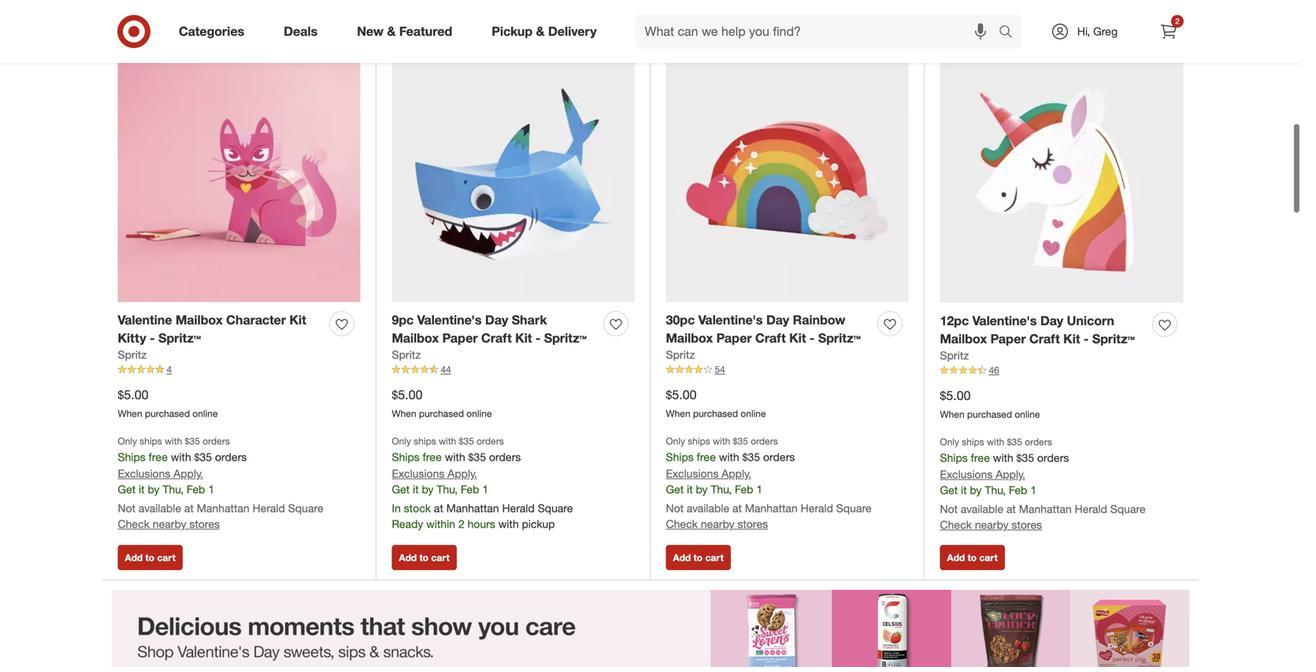 Task type: describe. For each thing, give the bounding box(es) containing it.
$5.00 when purchased online for 12pc valentine's day unicorn mailbox paper craft kit - spritz™
[[940, 388, 1041, 421]]

day for unicorn
[[1041, 313, 1064, 329]]

kitty
[[118, 330, 146, 346]]

free for 9pc valentine's day shark mailbox paper craft kit - spritz™
[[423, 450, 442, 464]]

pickup & delivery link
[[479, 14, 617, 49]]

spritz™ for 30pc valentine's day rainbow mailbox paper craft kit - spritz™
[[819, 330, 861, 346]]

4 link
[[118, 363, 361, 377]]

square for valentine mailbox character kit kitty - spritz™
[[288, 502, 324, 515]]

nearby for 30pc valentine's day rainbow mailbox paper craft kit - spritz™
[[701, 517, 735, 531]]

check nearby stores button for 30pc valentine's day rainbow mailbox paper craft kit - spritz™
[[666, 517, 768, 532]]

$5.00 when purchased online for valentine mailbox character kit kitty - spritz™
[[118, 387, 218, 420]]

54
[[715, 364, 726, 376]]

pickup
[[492, 24, 533, 39]]

manhattan for 9pc valentine's day shark mailbox paper craft kit - spritz™
[[447, 502, 499, 515]]

craft for shark
[[481, 330, 512, 346]]

available for 30pc valentine's day rainbow mailbox paper craft kit - spritz™
[[687, 502, 730, 515]]

delivery
[[548, 24, 597, 39]]

1 for shark
[[483, 483, 489, 496]]

- for 9pc valentine's day shark mailbox paper craft kit - spritz™
[[536, 330, 541, 346]]

spritz link for valentine mailbox character kit kitty - spritz™
[[118, 347, 147, 363]]

1 for rainbow
[[757, 483, 763, 496]]

herald for 12pc valentine's day unicorn mailbox paper craft kit - spritz™
[[1075, 502, 1108, 516]]

available for valentine mailbox character kit kitty - spritz™
[[139, 502, 181, 515]]

categories link
[[165, 14, 264, 49]]

feb for 9pc valentine's day shark mailbox paper craft kit - spritz™
[[461, 483, 479, 496]]

spritz for 9pc valentine's day shark mailbox paper craft kit - spritz™
[[392, 348, 421, 362]]

kit inside valentine mailbox character kit kitty - spritz™
[[290, 312, 306, 328]]

nearby for valentine mailbox character kit kitty - spritz™
[[153, 517, 186, 531]]

What can we help you find? suggestions appear below search field
[[636, 14, 1003, 49]]

9pc valentine's day shark mailbox paper craft kit - spritz™ link
[[392, 311, 598, 347]]

square for 12pc valentine's day unicorn mailbox paper craft kit - spritz™
[[1111, 502, 1146, 516]]

online for rainbow
[[741, 408, 766, 420]]

valentine's for 12pc
[[973, 313, 1037, 329]]

only for 9pc valentine's day shark mailbox paper craft kit - spritz™
[[392, 435, 411, 447]]

search button
[[992, 14, 1030, 52]]

$5.00 for valentine mailbox character kit kitty - spritz™
[[118, 387, 149, 403]]

day for rainbow
[[767, 312, 790, 328]]

get for 9pc valentine's day shark mailbox paper craft kit - spritz™
[[392, 483, 410, 496]]

herald for 30pc valentine's day rainbow mailbox paper craft kit - spritz™
[[801, 502, 834, 515]]

12pc valentine's day unicorn mailbox paper craft kit - spritz™ link
[[940, 312, 1147, 348]]

new & featured
[[357, 24, 453, 39]]

when for 9pc valentine's day shark mailbox paper craft kit - spritz™
[[392, 408, 417, 420]]

paper for 30pc
[[717, 330, 752, 346]]

2 link
[[1152, 14, 1187, 49]]

not for valentine mailbox character kit kitty - spritz™
[[118, 502, 136, 515]]

hi,
[[1078, 24, 1091, 38]]

exclusions for 9pc valentine's day shark mailbox paper craft kit - spritz™
[[392, 467, 445, 481]]

$5.00 for 12pc valentine's day unicorn mailbox paper craft kit - spritz™
[[940, 388, 971, 403]]

stores for 12pc valentine's day unicorn mailbox paper craft kit - spritz™
[[1012, 518, 1043, 532]]

deals
[[284, 24, 318, 39]]

valentine
[[118, 312, 172, 328]]

apply. for 12pc valentine's day unicorn mailbox paper craft kit - spritz™
[[996, 468, 1026, 481]]

stores for 30pc valentine's day rainbow mailbox paper craft kit - spritz™
[[738, 517, 768, 531]]

spritz for valentine mailbox character kit kitty - spritz™
[[118, 348, 147, 362]]

ships for 12pc valentine's day unicorn mailbox paper craft kit - spritz™
[[962, 436, 985, 448]]

12pc
[[940, 313, 969, 329]]

exclusions apply. button for 12pc valentine's day unicorn mailbox paper craft kit - spritz™
[[940, 467, 1026, 483]]

square for 30pc valentine's day rainbow mailbox paper craft kit - spritz™
[[837, 502, 872, 515]]

44
[[441, 364, 451, 376]]

stock
[[404, 502, 431, 515]]

ships for 30pc valentine's day rainbow mailbox paper craft kit - spritz™
[[688, 435, 711, 447]]

apply. for 30pc valentine's day rainbow mailbox paper craft kit - spritz™
[[722, 467, 752, 481]]

manhattan for valentine mailbox character kit kitty - spritz™
[[197, 502, 250, 515]]

hi, greg
[[1078, 24, 1118, 38]]

kit for 12pc valentine's day unicorn mailbox paper craft kit - spritz™
[[1064, 331, 1081, 347]]

square for 9pc valentine's day shark mailbox paper craft kit - spritz™
[[538, 502, 573, 515]]

thu, for valentine mailbox character kit kitty - spritz™
[[163, 483, 184, 496]]

only for 30pc valentine's day rainbow mailbox paper craft kit - spritz™
[[666, 435, 686, 447]]

44 link
[[392, 363, 635, 377]]

ships for valentine mailbox character kit kitty - spritz™
[[118, 450, 146, 464]]

at for valentine mailbox character kit kitty - spritz™
[[184, 502, 194, 515]]

apply. for valentine mailbox character kit kitty - spritz™
[[174, 467, 203, 481]]

46 link
[[940, 364, 1184, 378]]

kit for 9pc valentine's day shark mailbox paper craft kit - spritz™
[[515, 330, 532, 346]]

rainbow
[[793, 312, 846, 328]]

shark
[[512, 312, 547, 328]]

30pc valentine's day rainbow mailbox paper craft kit - spritz™
[[666, 312, 861, 346]]

30pc
[[666, 312, 695, 328]]

only for valentine mailbox character kit kitty - spritz™
[[118, 435, 137, 447]]

spritz™ for 9pc valentine's day shark mailbox paper craft kit - spritz™
[[544, 330, 587, 346]]

thu, for 9pc valentine's day shark mailbox paper craft kit - spritz™
[[437, 483, 458, 496]]

available for 12pc valentine's day unicorn mailbox paper craft kit - spritz™
[[961, 502, 1004, 516]]

54 link
[[666, 363, 909, 377]]

stores for valentine mailbox character kit kitty - spritz™
[[190, 517, 220, 531]]

check for 12pc valentine's day unicorn mailbox paper craft kit - spritz™
[[940, 518, 972, 532]]

get for 12pc valentine's day unicorn mailbox paper craft kit - spritz™
[[940, 483, 958, 497]]

within
[[427, 517, 456, 531]]

check nearby stores button for 12pc valentine's day unicorn mailbox paper craft kit - spritz™
[[940, 517, 1043, 533]]

ships for 9pc valentine's day shark mailbox paper craft kit - spritz™
[[392, 450, 420, 464]]

check for valentine mailbox character kit kitty - spritz™
[[118, 517, 150, 531]]

thu, for 30pc valentine's day rainbow mailbox paper craft kit - spritz™
[[711, 483, 732, 496]]

advertisement element
[[102, 590, 1199, 667]]

at for 9pc valentine's day shark mailbox paper craft kit - spritz™
[[434, 502, 444, 515]]

purchased for 9pc valentine's day shark mailbox paper craft kit - spritz™
[[419, 408, 464, 420]]

exclusions apply. button for 9pc valentine's day shark mailbox paper craft kit - spritz™
[[392, 466, 477, 482]]

at for 30pc valentine's day rainbow mailbox paper craft kit - spritz™
[[733, 502, 742, 515]]

9pc valentine's day shark mailbox paper craft kit - spritz™
[[392, 312, 587, 346]]

free for 12pc valentine's day unicorn mailbox paper craft kit - spritz™
[[971, 451, 990, 465]]

thu, for 12pc valentine's day unicorn mailbox paper craft kit - spritz™
[[985, 483, 1006, 497]]

2 inside only ships with $35 orders ships free with $35 orders exclusions apply. get it by thu, feb 1 in stock at  manhattan herald square ready within 2 hours with pickup
[[459, 517, 465, 531]]

when for 30pc valentine's day rainbow mailbox paper craft kit - spritz™
[[666, 408, 691, 420]]



Task type: locate. For each thing, give the bounding box(es) containing it.
cart
[[157, 15, 176, 27], [431, 15, 450, 27], [706, 15, 724, 27], [980, 15, 998, 27], [157, 552, 176, 564], [431, 552, 450, 564], [706, 552, 724, 564], [980, 552, 998, 564]]

purchased down the 54
[[693, 408, 738, 420]]

herald for valentine mailbox character kit kitty - spritz™
[[253, 502, 285, 515]]

spritz link for 30pc valentine's day rainbow mailbox paper craft kit - spritz™
[[666, 347, 695, 363]]

get inside only ships with $35 orders ships free with $35 orders exclusions apply. get it by thu, feb 1 in stock at  manhattan herald square ready within 2 hours with pickup
[[392, 483, 410, 496]]

new & featured link
[[344, 14, 472, 49]]

online down 46 link
[[1015, 409, 1041, 421]]

valentine's inside 12pc valentine's day unicorn mailbox paper craft kit - spritz™
[[973, 313, 1037, 329]]

manhattan for 30pc valentine's day rainbow mailbox paper craft kit - spritz™
[[745, 502, 798, 515]]

1 horizontal spatial paper
[[717, 330, 752, 346]]

0 horizontal spatial paper
[[443, 330, 478, 346]]

0 vertical spatial 2
[[1176, 16, 1180, 26]]

add to cart
[[125, 15, 176, 27], [399, 15, 450, 27], [673, 15, 724, 27], [948, 15, 998, 27], [125, 552, 176, 564], [399, 552, 450, 564], [673, 552, 724, 564], [948, 552, 998, 564]]

valentine's right the 12pc
[[973, 313, 1037, 329]]

kit inside 30pc valentine's day rainbow mailbox paper craft kit - spritz™
[[790, 330, 806, 346]]

kit inside 9pc valentine's day shark mailbox paper craft kit - spritz™
[[515, 330, 532, 346]]

deals link
[[270, 14, 337, 49]]

spritz down kitty
[[118, 348, 147, 362]]

manhattan for 12pc valentine's day unicorn mailbox paper craft kit - spritz™
[[1020, 502, 1072, 516]]

$5.00
[[118, 387, 149, 403], [392, 387, 423, 403], [666, 387, 697, 403], [940, 388, 971, 403]]

apply. for 9pc valentine's day shark mailbox paper craft kit - spritz™
[[448, 467, 477, 481]]

2 horizontal spatial only ships with $35 orders ships free with $35 orders exclusions apply. get it by thu, feb 1 not available at manhattan herald square check nearby stores
[[940, 436, 1146, 532]]

by inside only ships with $35 orders ships free with $35 orders exclusions apply. get it by thu, feb 1 in stock at  manhattan herald square ready within 2 hours with pickup
[[422, 483, 434, 496]]

ready
[[392, 517, 423, 531]]

12pc valentine's day unicorn mailbox paper craft kit - spritz™ image
[[940, 59, 1184, 303], [940, 59, 1184, 303]]

spritz down the 12pc
[[940, 349, 969, 363]]

feb for 12pc valentine's day unicorn mailbox paper craft kit - spritz™
[[1009, 483, 1028, 497]]

mailbox inside 30pc valentine's day rainbow mailbox paper craft kit - spritz™
[[666, 330, 713, 346]]

9pc
[[392, 312, 414, 328]]

square inside only ships with $35 orders ships free with $35 orders exclusions apply. get it by thu, feb 1 in stock at  manhattan herald square ready within 2 hours with pickup
[[538, 502, 573, 515]]

kit right the character
[[290, 312, 306, 328]]

spritz link down 9pc
[[392, 347, 421, 363]]

purchased
[[145, 408, 190, 420], [419, 408, 464, 420], [693, 408, 738, 420], [968, 409, 1013, 421]]

it for 30pc valentine's day rainbow mailbox paper craft kit - spritz™
[[687, 483, 693, 496]]

1 horizontal spatial &
[[536, 24, 545, 39]]

4
[[167, 364, 172, 376]]

spritz link down kitty
[[118, 347, 147, 363]]

paper for 9pc
[[443, 330, 478, 346]]

by for 12pc valentine's day unicorn mailbox paper craft kit - spritz™
[[970, 483, 982, 497]]

exclusions for 30pc valentine's day rainbow mailbox paper craft kit - spritz™
[[666, 467, 719, 481]]

thu,
[[163, 483, 184, 496], [437, 483, 458, 496], [711, 483, 732, 496], [985, 483, 1006, 497]]

check nearby stores button
[[118, 517, 220, 532], [666, 517, 768, 532], [940, 517, 1043, 533]]

spritz link for 9pc valentine's day shark mailbox paper craft kit - spritz™
[[392, 347, 421, 363]]

paper up 44
[[443, 330, 478, 346]]

only ships with $35 orders ships free with $35 orders exclusions apply. get it by thu, feb 1 not available at manhattan herald square check nearby stores for unicorn
[[940, 436, 1146, 532]]

kit inside 12pc valentine's day unicorn mailbox paper craft kit - spritz™
[[1064, 331, 1081, 347]]

- down shark
[[536, 330, 541, 346]]

purchased down the 4
[[145, 408, 190, 420]]

only ships with $35 orders ships free with $35 orders exclusions apply. get it by thu, feb 1 not available at manhattan herald square check nearby stores
[[118, 435, 324, 531], [666, 435, 872, 531], [940, 436, 1146, 532]]

herald
[[253, 502, 285, 515], [502, 502, 535, 515], [801, 502, 834, 515], [1075, 502, 1108, 516]]

& for new
[[387, 24, 396, 39]]

& for pickup
[[536, 24, 545, 39]]

by
[[148, 483, 160, 496], [422, 483, 434, 496], [696, 483, 708, 496], [970, 483, 982, 497]]

valentine's right 30pc
[[699, 312, 763, 328]]

craft up 44 "link"
[[481, 330, 512, 346]]

1 horizontal spatial check nearby stores button
[[666, 517, 768, 532]]

online for shark
[[467, 408, 492, 420]]

online down 44 "link"
[[467, 408, 492, 420]]

kit down shark
[[515, 330, 532, 346]]

- inside 30pc valentine's day rainbow mailbox paper craft kit - spritz™
[[810, 330, 815, 346]]

2 right greg
[[1176, 16, 1180, 26]]

featured
[[399, 24, 453, 39]]

valentine's for 9pc
[[417, 312, 482, 328]]

manhattan inside only ships with $35 orders ships free with $35 orders exclusions apply. get it by thu, feb 1 in stock at  manhattan herald square ready within 2 hours with pickup
[[447, 502, 499, 515]]

ships
[[140, 435, 162, 447], [414, 435, 436, 447], [688, 435, 711, 447], [962, 436, 985, 448]]

exclusions
[[118, 467, 171, 481], [392, 467, 445, 481], [666, 467, 719, 481], [940, 468, 993, 481]]

spritz™ inside 9pc valentine's day shark mailbox paper craft kit - spritz™
[[544, 330, 587, 346]]

check
[[118, 517, 150, 531], [666, 517, 698, 531], [940, 518, 972, 532]]

purchased for 30pc valentine's day rainbow mailbox paper craft kit - spritz™
[[693, 408, 738, 420]]

paper inside 30pc valentine's day rainbow mailbox paper craft kit - spritz™
[[717, 330, 752, 346]]

valentine's for 30pc
[[699, 312, 763, 328]]

new
[[357, 24, 384, 39]]

$5.00 down the 12pc
[[940, 388, 971, 403]]

spritz link
[[118, 347, 147, 363], [392, 347, 421, 363], [666, 347, 695, 363], [940, 348, 969, 364]]

2 horizontal spatial craft
[[1030, 331, 1060, 347]]

$5.00 when purchased online down the 4
[[118, 387, 218, 420]]

1 vertical spatial 2
[[459, 517, 465, 531]]

valentine mailbox character kit kitty - spritz™ link
[[118, 311, 323, 347]]

ships for valentine mailbox character kit kitty - spritz™
[[140, 435, 162, 447]]

$5.00 when purchased online for 30pc valentine's day rainbow mailbox paper craft kit - spritz™
[[666, 387, 766, 420]]

herald for 9pc valentine's day shark mailbox paper craft kit - spritz™
[[502, 502, 535, 515]]

30pc valentine's day rainbow mailbox paper craft kit - spritz™ link
[[666, 311, 872, 347]]

0 horizontal spatial valentine's
[[417, 312, 482, 328]]

exclusions apply. button for valentine mailbox character kit kitty - spritz™
[[118, 466, 203, 482]]

at for 12pc valentine's day unicorn mailbox paper craft kit - spritz™
[[1007, 502, 1016, 516]]

2 horizontal spatial not
[[940, 502, 958, 516]]

craft inside 9pc valentine's day shark mailbox paper craft kit - spritz™
[[481, 330, 512, 346]]

0 horizontal spatial &
[[387, 24, 396, 39]]

stores
[[190, 517, 220, 531], [738, 517, 768, 531], [1012, 518, 1043, 532]]

2 horizontal spatial nearby
[[975, 518, 1009, 532]]

& inside pickup & delivery link
[[536, 24, 545, 39]]

1 inside only ships with $35 orders ships free with $35 orders exclusions apply. get it by thu, feb 1 in stock at  manhattan herald square ready within 2 hours with pickup
[[483, 483, 489, 496]]

craft inside 12pc valentine's day unicorn mailbox paper craft kit - spritz™
[[1030, 331, 1060, 347]]

- down rainbow
[[810, 330, 815, 346]]

apply.
[[174, 467, 203, 481], [448, 467, 477, 481], [722, 467, 752, 481], [996, 468, 1026, 481]]

valentine mailbox character kit kitty - spritz™
[[118, 312, 306, 346]]

0 horizontal spatial check nearby stores button
[[118, 517, 220, 532]]

2
[[1176, 16, 1180, 26], [459, 517, 465, 531]]

- inside valentine mailbox character kit kitty - spritz™
[[150, 330, 155, 346]]

free inside only ships with $35 orders ships free with $35 orders exclusions apply. get it by thu, feb 1 in stock at  manhattan herald square ready within 2 hours with pickup
[[423, 450, 442, 464]]

2 horizontal spatial valentine's
[[973, 313, 1037, 329]]

at
[[184, 502, 194, 515], [434, 502, 444, 515], [733, 502, 742, 515], [1007, 502, 1016, 516]]

$35
[[185, 435, 200, 447], [459, 435, 474, 447], [733, 435, 748, 447], [1008, 436, 1023, 448], [194, 450, 212, 464], [469, 450, 486, 464], [743, 450, 760, 464], [1017, 451, 1035, 465]]

get
[[118, 483, 136, 496], [392, 483, 410, 496], [666, 483, 684, 496], [940, 483, 958, 497]]

valentine's right 9pc
[[417, 312, 482, 328]]

0 horizontal spatial only ships with $35 orders ships free with $35 orders exclusions apply. get it by thu, feb 1 not available at manhattan herald square check nearby stores
[[118, 435, 324, 531]]

0 horizontal spatial nearby
[[153, 517, 186, 531]]

available
[[139, 502, 181, 515], [687, 502, 730, 515], [961, 502, 1004, 516]]

exclusions inside only ships with $35 orders ships free with $35 orders exclusions apply. get it by thu, feb 1 in stock at  manhattan herald square ready within 2 hours with pickup
[[392, 467, 445, 481]]

day left shark
[[485, 312, 509, 328]]

only inside only ships with $35 orders ships free with $35 orders exclusions apply. get it by thu, feb 1 in stock at  manhattan herald square ready within 2 hours with pickup
[[392, 435, 411, 447]]

square
[[288, 502, 324, 515], [538, 502, 573, 515], [837, 502, 872, 515], [1111, 502, 1146, 516]]

only ships with $35 orders ships free with $35 orders exclusions apply. get it by thu, feb 1 not available at manhattan herald square check nearby stores for kit
[[118, 435, 324, 531]]

with
[[165, 435, 182, 447], [439, 435, 456, 447], [713, 435, 731, 447], [987, 436, 1005, 448], [171, 450, 191, 464], [445, 450, 466, 464], [719, 450, 740, 464], [994, 451, 1014, 465], [499, 517, 519, 531]]

- down "unicorn"
[[1084, 331, 1089, 347]]

1 for unicorn
[[1031, 483, 1037, 497]]

2 horizontal spatial stores
[[1012, 518, 1043, 532]]

2 horizontal spatial paper
[[991, 331, 1026, 347]]

mailbox down 30pc
[[666, 330, 713, 346]]

unicorn
[[1067, 313, 1115, 329]]

1 horizontal spatial stores
[[738, 517, 768, 531]]

2 horizontal spatial day
[[1041, 313, 1064, 329]]

kit
[[290, 312, 306, 328], [515, 330, 532, 346], [790, 330, 806, 346], [1064, 331, 1081, 347]]

by for 30pc valentine's day rainbow mailbox paper craft kit - spritz™
[[696, 483, 708, 496]]

1 horizontal spatial day
[[767, 312, 790, 328]]

paper up the 54
[[717, 330, 752, 346]]

1 horizontal spatial nearby
[[701, 517, 735, 531]]

online down 54 link
[[741, 408, 766, 420]]

only for 12pc valentine's day unicorn mailbox paper craft kit - spritz™
[[940, 436, 960, 448]]

2 horizontal spatial available
[[961, 502, 1004, 516]]

spritz™ inside 30pc valentine's day rainbow mailbox paper craft kit - spritz™
[[819, 330, 861, 346]]

spritz™ inside 12pc valentine's day unicorn mailbox paper craft kit - spritz™
[[1093, 331, 1135, 347]]

0 horizontal spatial available
[[139, 502, 181, 515]]

orders
[[203, 435, 230, 447], [477, 435, 504, 447], [751, 435, 778, 447], [1025, 436, 1053, 448], [215, 450, 247, 464], [489, 450, 521, 464], [764, 450, 795, 464], [1038, 451, 1070, 465]]

$5.00 down kitty
[[118, 387, 149, 403]]

ships inside only ships with $35 orders ships free with $35 orders exclusions apply. get it by thu, feb 1 in stock at  manhattan herald square ready within 2 hours with pickup
[[392, 450, 420, 464]]

exclusions for valentine mailbox character kit kitty - spritz™
[[118, 467, 171, 481]]

not for 30pc valentine's day rainbow mailbox paper craft kit - spritz™
[[666, 502, 684, 515]]

mailbox down the 12pc
[[940, 331, 987, 347]]

&
[[387, 24, 396, 39], [536, 24, 545, 39]]

& right pickup
[[536, 24, 545, 39]]

ships inside only ships with $35 orders ships free with $35 orders exclusions apply. get it by thu, feb 1 in stock at  manhattan herald square ready within 2 hours with pickup
[[414, 435, 436, 447]]

& right new
[[387, 24, 396, 39]]

not for 12pc valentine's day unicorn mailbox paper craft kit - spritz™
[[940, 502, 958, 516]]

spritz™ up the 4
[[158, 330, 201, 346]]

valentine's
[[417, 312, 482, 328], [699, 312, 763, 328], [973, 313, 1037, 329]]

apply. inside only ships with $35 orders ships free with $35 orders exclusions apply. get it by thu, feb 1 in stock at  manhattan herald square ready within 2 hours with pickup
[[448, 467, 477, 481]]

it inside only ships with $35 orders ships free with $35 orders exclusions apply. get it by thu, feb 1 in stock at  manhattan herald square ready within 2 hours with pickup
[[413, 483, 419, 496]]

herald inside only ships with $35 orders ships free with $35 orders exclusions apply. get it by thu, feb 1 in stock at  manhattan herald square ready within 2 hours with pickup
[[502, 502, 535, 515]]

it
[[139, 483, 145, 496], [413, 483, 419, 496], [687, 483, 693, 496], [961, 483, 967, 497]]

check for 30pc valentine's day rainbow mailbox paper craft kit - spritz™
[[666, 517, 698, 531]]

mailbox for 30pc valentine's day rainbow mailbox paper craft kit - spritz™
[[666, 330, 713, 346]]

free for valentine mailbox character kit kitty - spritz™
[[149, 450, 168, 464]]

add to cart button
[[118, 9, 183, 34], [392, 9, 457, 34], [666, 9, 731, 34], [940, 9, 1005, 34], [118, 545, 183, 570], [392, 545, 457, 570], [666, 545, 731, 570], [940, 545, 1005, 570]]

hours
[[468, 517, 496, 531]]

spritz down 9pc
[[392, 348, 421, 362]]

when
[[118, 408, 142, 420], [392, 408, 417, 420], [666, 408, 691, 420], [940, 409, 965, 421]]

spritz down 30pc
[[666, 348, 695, 362]]

spritz for 30pc valentine's day rainbow mailbox paper craft kit - spritz™
[[666, 348, 695, 362]]

day left rainbow
[[767, 312, 790, 328]]

0 horizontal spatial not
[[118, 502, 136, 515]]

9pc valentine's day shark mailbox paper craft kit - spritz™ image
[[392, 59, 635, 302], [392, 59, 635, 302]]

mailbox right valentine
[[176, 312, 223, 328]]

1 horizontal spatial not
[[666, 502, 684, 515]]

nearby for 12pc valentine's day unicorn mailbox paper craft kit - spritz™
[[975, 518, 1009, 532]]

0 horizontal spatial 2
[[459, 517, 465, 531]]

spritz link down the 12pc
[[940, 348, 969, 364]]

only
[[118, 435, 137, 447], [392, 435, 411, 447], [666, 435, 686, 447], [940, 436, 960, 448]]

$5.00 when purchased online down the 54
[[666, 387, 766, 420]]

when for valentine mailbox character kit kitty - spritz™
[[118, 408, 142, 420]]

& inside the new & featured link
[[387, 24, 396, 39]]

craft up 54 link
[[756, 330, 786, 346]]

craft inside 30pc valentine's day rainbow mailbox paper craft kit - spritz™
[[756, 330, 786, 346]]

paper
[[443, 330, 478, 346], [717, 330, 752, 346], [991, 331, 1026, 347]]

valentine's inside 30pc valentine's day rainbow mailbox paper craft kit - spritz™
[[699, 312, 763, 328]]

greg
[[1094, 24, 1118, 38]]

craft up 46 link
[[1030, 331, 1060, 347]]

1 horizontal spatial available
[[687, 502, 730, 515]]

character
[[226, 312, 286, 328]]

30pc valentine's day rainbow mailbox paper craft kit - spritz™ image
[[666, 59, 909, 302], [666, 59, 909, 302]]

day inside 9pc valentine's day shark mailbox paper craft kit - spritz™
[[485, 312, 509, 328]]

it for valentine mailbox character kit kitty - spritz™
[[139, 483, 145, 496]]

0 horizontal spatial stores
[[190, 517, 220, 531]]

online down "4" link
[[193, 408, 218, 420]]

online for kit
[[193, 408, 218, 420]]

exclusions apply. button for 30pc valentine's day rainbow mailbox paper craft kit - spritz™
[[666, 466, 752, 482]]

$5.00 down 9pc
[[392, 387, 423, 403]]

1 horizontal spatial 2
[[1176, 16, 1180, 26]]

spritz
[[118, 348, 147, 362], [392, 348, 421, 362], [666, 348, 695, 362], [940, 349, 969, 363]]

spritz™ down rainbow
[[819, 330, 861, 346]]

0 horizontal spatial check
[[118, 517, 150, 531]]

only ships with $35 orders ships free with $35 orders exclusions apply. get it by thu, feb 1 not available at manhattan herald square check nearby stores for rainbow
[[666, 435, 872, 531]]

spritz™ for 12pc valentine's day unicorn mailbox paper craft kit - spritz™
[[1093, 331, 1135, 347]]

by for 9pc valentine's day shark mailbox paper craft kit - spritz™
[[422, 483, 434, 496]]

pickup & delivery
[[492, 24, 597, 39]]

craft for unicorn
[[1030, 331, 1060, 347]]

1 horizontal spatial valentine's
[[699, 312, 763, 328]]

to
[[145, 15, 155, 27], [420, 15, 429, 27], [694, 15, 703, 27], [968, 15, 977, 27], [145, 552, 155, 564], [420, 552, 429, 564], [694, 552, 703, 564], [968, 552, 977, 564]]

$5.00 when purchased online down 44
[[392, 387, 492, 420]]

kit down rainbow
[[790, 330, 806, 346]]

spritz™ down "unicorn"
[[1093, 331, 1135, 347]]

day inside 12pc valentine's day unicorn mailbox paper craft kit - spritz™
[[1041, 313, 1064, 329]]

mailbox inside 12pc valentine's day unicorn mailbox paper craft kit - spritz™
[[940, 331, 987, 347]]

exclusions apply. button
[[118, 466, 203, 482], [392, 466, 477, 482], [666, 466, 752, 482], [940, 467, 1026, 483]]

2 horizontal spatial check
[[940, 518, 972, 532]]

manhattan
[[197, 502, 250, 515], [447, 502, 499, 515], [745, 502, 798, 515], [1020, 502, 1072, 516]]

kit down "unicorn"
[[1064, 331, 1081, 347]]

spritz™ down shark
[[544, 330, 587, 346]]

2 left hours
[[459, 517, 465, 531]]

46
[[989, 365, 1000, 376]]

pickup
[[522, 517, 555, 531]]

purchased for valentine mailbox character kit kitty - spritz™
[[145, 408, 190, 420]]

by for valentine mailbox character kit kitty - spritz™
[[148, 483, 160, 496]]

feb inside only ships with $35 orders ships free with $35 orders exclusions apply. get it by thu, feb 1 in stock at  manhattan herald square ready within 2 hours with pickup
[[461, 483, 479, 496]]

mailbox inside valentine mailbox character kit kitty - spritz™
[[176, 312, 223, 328]]

- down valentine
[[150, 330, 155, 346]]

$5.00 when purchased online
[[118, 387, 218, 420], [392, 387, 492, 420], [666, 387, 766, 420], [940, 388, 1041, 421]]

-
[[150, 330, 155, 346], [536, 330, 541, 346], [810, 330, 815, 346], [1084, 331, 1089, 347]]

mailbox down 9pc
[[392, 330, 439, 346]]

exclusions for 12pc valentine's day unicorn mailbox paper craft kit - spritz™
[[940, 468, 993, 481]]

not
[[118, 502, 136, 515], [666, 502, 684, 515], [940, 502, 958, 516]]

1 horizontal spatial only ships with $35 orders ships free with $35 orders exclusions apply. get it by thu, feb 1 not available at manhattan herald square check nearby stores
[[666, 435, 872, 531]]

get for 30pc valentine's day rainbow mailbox paper craft kit - spritz™
[[666, 483, 684, 496]]

1 horizontal spatial check
[[666, 517, 698, 531]]

paper inside 12pc valentine's day unicorn mailbox paper craft kit - spritz™
[[991, 331, 1026, 347]]

12pc valentine's day unicorn mailbox paper craft kit - spritz™
[[940, 313, 1135, 347]]

thu, inside only ships with $35 orders ships free with $35 orders exclusions apply. get it by thu, feb 1 in stock at  manhattan herald square ready within 2 hours with pickup
[[437, 483, 458, 496]]

spritz link down 30pc
[[666, 347, 695, 363]]

kit for 30pc valentine's day rainbow mailbox paper craft kit - spritz™
[[790, 330, 806, 346]]

spritz™
[[158, 330, 201, 346], [544, 330, 587, 346], [819, 330, 861, 346], [1093, 331, 1135, 347]]

$5.00 when purchased online down the 46
[[940, 388, 1041, 421]]

1 & from the left
[[387, 24, 396, 39]]

mailbox for 12pc valentine's day unicorn mailbox paper craft kit - spritz™
[[940, 331, 987, 347]]

craft
[[481, 330, 512, 346], [756, 330, 786, 346], [1030, 331, 1060, 347]]

search
[[992, 25, 1030, 41]]

$5.00 for 30pc valentine's day rainbow mailbox paper craft kit - spritz™
[[666, 387, 697, 403]]

ships for 12pc valentine's day unicorn mailbox paper craft kit - spritz™
[[940, 451, 968, 465]]

categories
[[179, 24, 244, 39]]

spritz™ inside valentine mailbox character kit kitty - spritz™
[[158, 330, 201, 346]]

day
[[485, 312, 509, 328], [767, 312, 790, 328], [1041, 313, 1064, 329]]

only ships with $35 orders ships free with $35 orders exclusions apply. get it by thu, feb 1 in stock at  manhattan herald square ready within 2 hours with pickup
[[392, 435, 573, 531]]

2 & from the left
[[536, 24, 545, 39]]

1 horizontal spatial craft
[[756, 330, 786, 346]]

valentine mailbox character kit kitty - spritz™ image
[[118, 59, 361, 302], [118, 59, 361, 302]]

paper inside 9pc valentine's day shark mailbox paper craft kit - spritz™
[[443, 330, 478, 346]]

add
[[125, 15, 143, 27], [399, 15, 417, 27], [673, 15, 691, 27], [948, 15, 965, 27], [125, 552, 143, 564], [399, 552, 417, 564], [673, 552, 691, 564], [948, 552, 965, 564]]

paper up the 46
[[991, 331, 1026, 347]]

in
[[392, 502, 401, 515]]

1 for kit
[[208, 483, 214, 496]]

free
[[149, 450, 168, 464], [423, 450, 442, 464], [697, 450, 716, 464], [971, 451, 990, 465]]

valentine's inside 9pc valentine's day shark mailbox paper craft kit - spritz™
[[417, 312, 482, 328]]

1
[[208, 483, 214, 496], [483, 483, 489, 496], [757, 483, 763, 496], [1031, 483, 1037, 497]]

purchased down the 46
[[968, 409, 1013, 421]]

at inside only ships with $35 orders ships free with $35 orders exclusions apply. get it by thu, feb 1 in stock at  manhattan herald square ready within 2 hours with pickup
[[434, 502, 444, 515]]

spritz for 12pc valentine's day unicorn mailbox paper craft kit - spritz™
[[940, 349, 969, 363]]

day inside 30pc valentine's day rainbow mailbox paper craft kit - spritz™
[[767, 312, 790, 328]]

purchased down 44
[[419, 408, 464, 420]]

it for 12pc valentine's day unicorn mailbox paper craft kit - spritz™
[[961, 483, 967, 497]]

online for unicorn
[[1015, 409, 1041, 421]]

- inside 9pc valentine's day shark mailbox paper craft kit - spritz™
[[536, 330, 541, 346]]

0 horizontal spatial day
[[485, 312, 509, 328]]

mailbox inside 9pc valentine's day shark mailbox paper craft kit - spritz™
[[392, 330, 439, 346]]

craft for rainbow
[[756, 330, 786, 346]]

$5.00 down 30pc
[[666, 387, 697, 403]]

- for 12pc valentine's day unicorn mailbox paper craft kit - spritz™
[[1084, 331, 1089, 347]]

mailbox
[[176, 312, 223, 328], [392, 330, 439, 346], [666, 330, 713, 346], [940, 331, 987, 347]]

2 horizontal spatial check nearby stores button
[[940, 517, 1043, 533]]

- inside 12pc valentine's day unicorn mailbox paper craft kit - spritz™
[[1084, 331, 1089, 347]]

online
[[193, 408, 218, 420], [467, 408, 492, 420], [741, 408, 766, 420], [1015, 409, 1041, 421]]

$5.00 for 9pc valentine's day shark mailbox paper craft kit - spritz™
[[392, 387, 423, 403]]

ships
[[118, 450, 146, 464], [392, 450, 420, 464], [666, 450, 694, 464], [940, 451, 968, 465]]

day left "unicorn"
[[1041, 313, 1064, 329]]

feb
[[187, 483, 205, 496], [461, 483, 479, 496], [735, 483, 754, 496], [1009, 483, 1028, 497]]

nearby
[[153, 517, 186, 531], [701, 517, 735, 531], [975, 518, 1009, 532]]

0 horizontal spatial craft
[[481, 330, 512, 346]]



Task type: vqa. For each thing, say whether or not it's contained in the screenshot.
Target LINK
no



